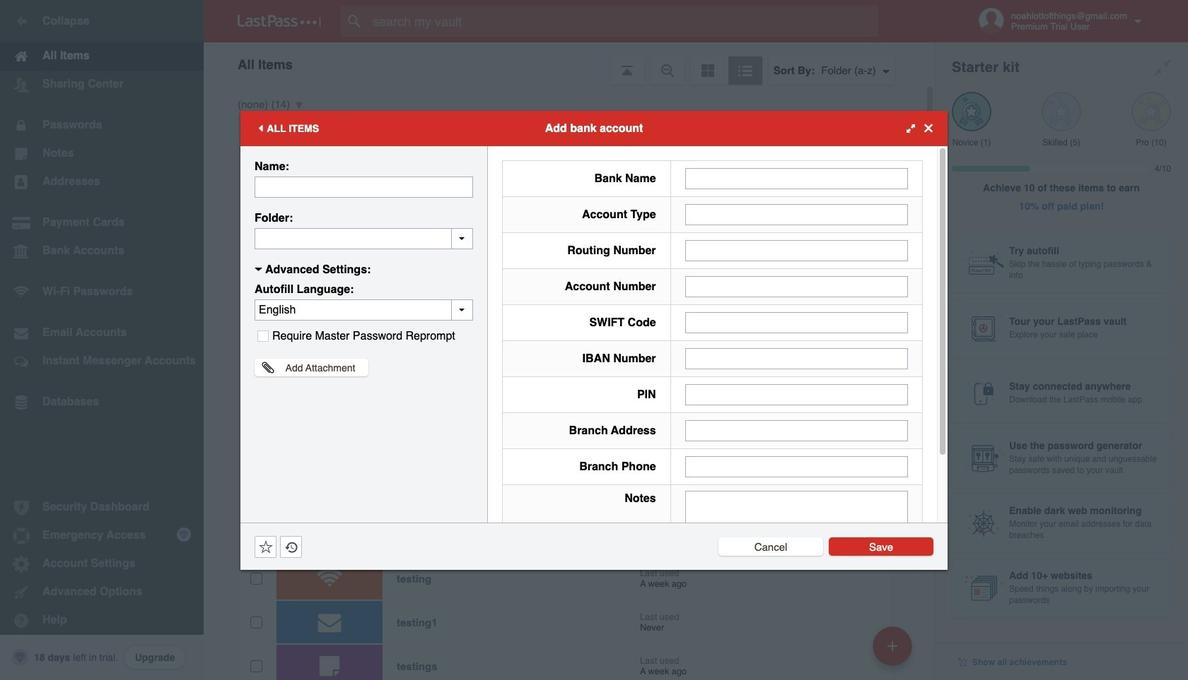 Task type: describe. For each thing, give the bounding box(es) containing it.
lastpass image
[[238, 15, 321, 28]]

new item image
[[887, 642, 897, 652]]

new item navigation
[[868, 623, 921, 681]]

Search search field
[[341, 6, 906, 37]]



Task type: vqa. For each thing, say whether or not it's contained in the screenshot.
new item icon
yes



Task type: locate. For each thing, give the bounding box(es) containing it.
None text field
[[255, 176, 473, 198], [685, 204, 908, 225], [255, 228, 473, 249], [685, 276, 908, 297], [685, 312, 908, 333], [685, 384, 908, 406], [685, 420, 908, 442], [685, 456, 908, 478], [685, 491, 908, 579], [255, 176, 473, 198], [685, 204, 908, 225], [255, 228, 473, 249], [685, 276, 908, 297], [685, 312, 908, 333], [685, 384, 908, 406], [685, 420, 908, 442], [685, 456, 908, 478], [685, 491, 908, 579]]

None text field
[[685, 168, 908, 189], [685, 240, 908, 261], [685, 348, 908, 369], [685, 168, 908, 189], [685, 240, 908, 261], [685, 348, 908, 369]]

main navigation navigation
[[0, 0, 204, 681]]

vault options navigation
[[204, 42, 935, 85]]

search my vault text field
[[341, 6, 906, 37]]

dialog
[[240, 111, 948, 588]]



